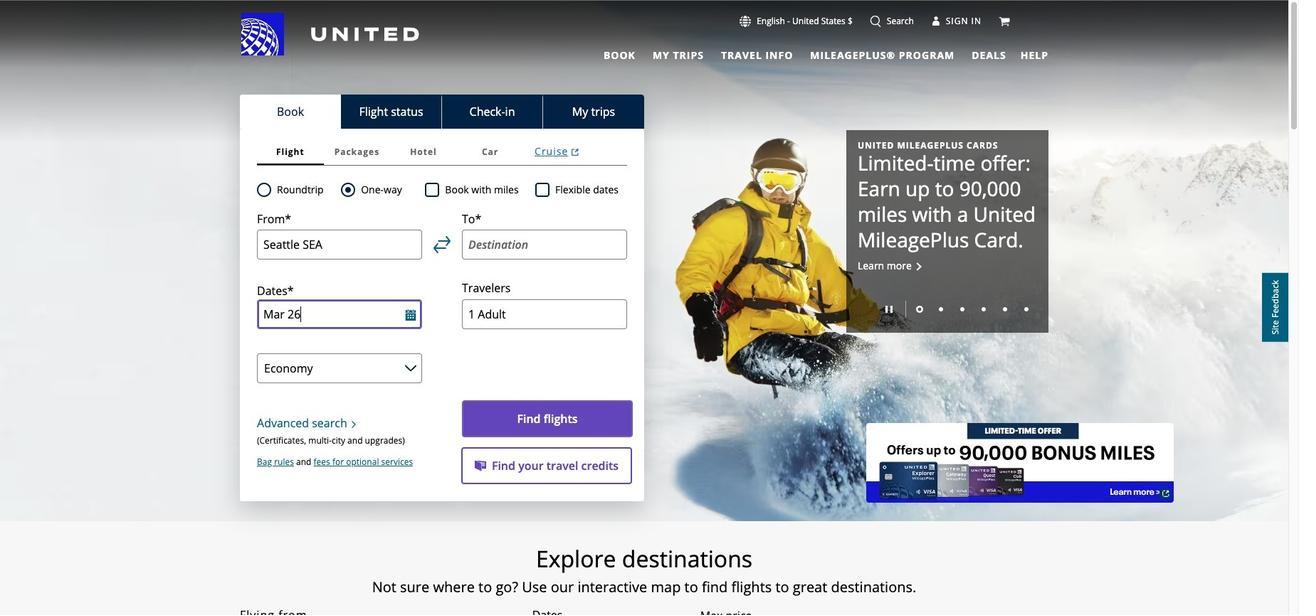 Task type: locate. For each thing, give the bounding box(es) containing it.
one way flight search element
[[355, 182, 402, 199]]

navigation
[[0, 12, 1289, 64]]

main content
[[0, 1, 1289, 616]]

round trip flight search element
[[271, 182, 324, 199]]

slide 4 of 6 image
[[982, 308, 986, 312]]

carousel buttons element
[[858, 296, 1038, 322]]

reverse origin and destination image
[[434, 236, 451, 254]]

book with miles element
[[425, 182, 536, 199]]

not sure where to go? use our interactive map to find flights to great destinations. element
[[158, 580, 1131, 597]]

2 vertical spatial tab list
[[257, 139, 627, 166]]

slide 1 of 6 image
[[917, 306, 924, 314]]

currently in english united states	$ enter to change image
[[740, 16, 751, 27]]

tab list
[[595, 43, 1010, 64], [240, 95, 644, 129], [257, 139, 627, 166]]

pause image
[[886, 306, 893, 314]]

Depart text field
[[257, 300, 422, 330]]



Task type: vqa. For each thing, say whether or not it's contained in the screenshot.
Slide 6 of 6 'image'
yes



Task type: describe. For each thing, give the bounding box(es) containing it.
united logo link to homepage image
[[241, 13, 419, 56]]

flying from element
[[240, 608, 307, 616]]

slide 5 of 6 image
[[1003, 308, 1008, 312]]

Origin text field
[[257, 230, 422, 260]]

please enter the max price in the input text or tab to access the slider to set the max price. element
[[700, 608, 752, 616]]

1 vertical spatial tab list
[[240, 95, 644, 129]]

0 vertical spatial tab list
[[595, 43, 1010, 64]]

explore destinations element
[[158, 545, 1131, 574]]

slide 6 of 6 image
[[1025, 308, 1029, 312]]

slide 2 of 6 image
[[939, 308, 944, 312]]

view cart, click to view list of recently searched saved trips. image
[[999, 15, 1011, 27]]

Destination text field
[[462, 230, 627, 260]]

slide 3 of 6 image
[[961, 308, 965, 312]]



